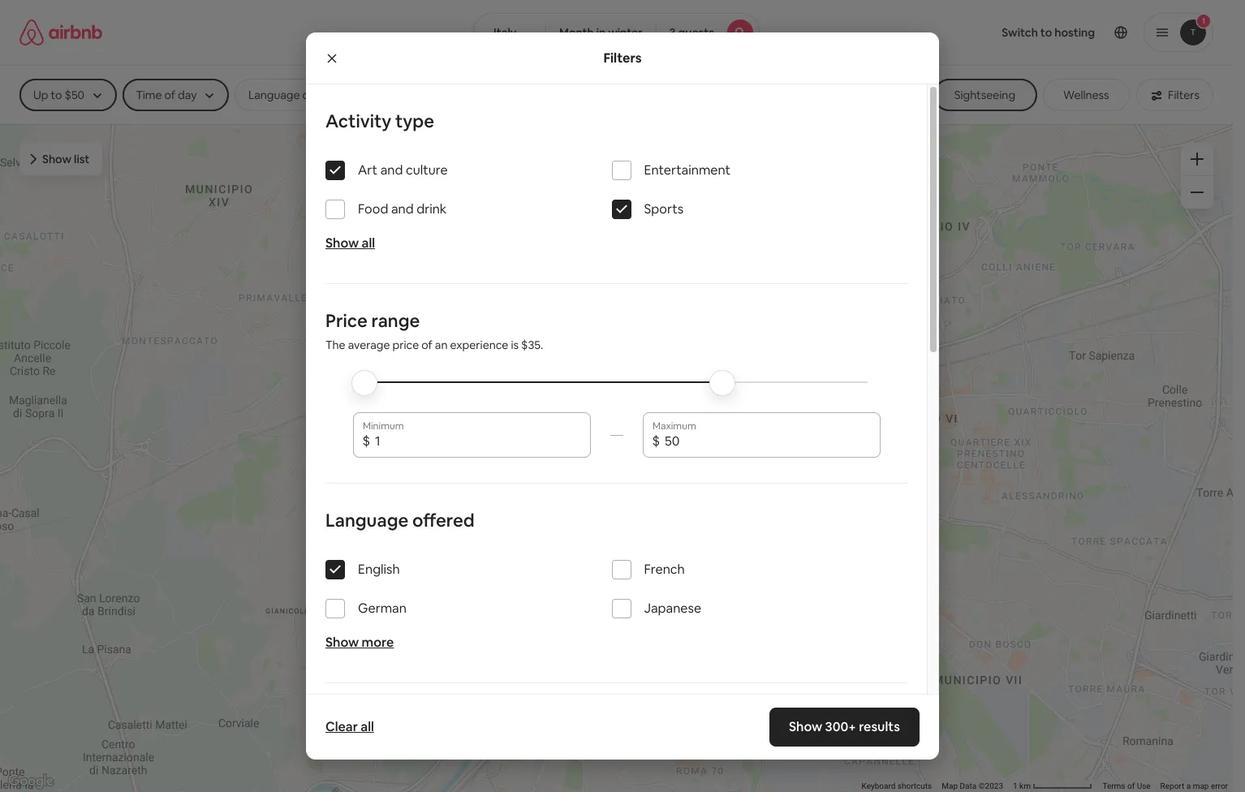 Task type: describe. For each thing, give the bounding box(es) containing it.
©2023
[[979, 782, 1004, 791]]

report a map error
[[1161, 782, 1229, 791]]

report a map error link
[[1161, 782, 1229, 791]]

show 300+ results link
[[770, 708, 920, 747]]

group inside filters dialog
[[306, 684, 927, 793]]

language offered
[[326, 509, 475, 532]]

english
[[358, 561, 400, 578]]

list
[[74, 152, 90, 166]]

and for art
[[381, 162, 403, 179]]

$35.
[[521, 338, 543, 352]]

winter
[[608, 25, 643, 40]]

$ for $ text field
[[363, 433, 370, 450]]

art
[[358, 162, 378, 179]]

show 300+ results
[[789, 719, 901, 736]]

art and culture
[[358, 162, 448, 179]]

and for food
[[391, 201, 414, 218]]

$ for $ text box at right
[[653, 433, 660, 450]]

Food and drink button
[[649, 79, 768, 111]]

show all button
[[326, 235, 375, 252]]

1 horizontal spatial of
[[1128, 782, 1135, 791]]

an
[[435, 338, 448, 352]]

is
[[511, 338, 519, 352]]

data
[[960, 782, 977, 791]]

activity
[[326, 110, 392, 132]]

300+
[[826, 719, 857, 736]]

zoom out image
[[1191, 186, 1204, 199]]

language
[[326, 509, 409, 532]]

activity type
[[326, 110, 435, 132]]

price
[[393, 338, 419, 352]]

all for show all
[[362, 235, 375, 252]]

food
[[358, 201, 389, 218]]

show for show all
[[326, 235, 359, 252]]

sports
[[644, 201, 684, 218]]

map data ©2023
[[942, 782, 1004, 791]]

keyboard shortcuts
[[862, 782, 932, 791]]

map
[[1193, 782, 1210, 791]]

clear all button
[[318, 711, 382, 744]]

1 km
[[1013, 782, 1033, 791]]

Sightseeing button
[[934, 79, 1037, 111]]

average
[[348, 338, 390, 352]]

profile element
[[780, 0, 1214, 65]]

month in winter
[[560, 25, 643, 40]]

show more
[[326, 634, 394, 651]]

filters dialog
[[306, 32, 940, 793]]

Entertainment button
[[526, 79, 643, 111]]

french
[[644, 561, 685, 578]]

show for show more
[[326, 634, 359, 651]]

km
[[1020, 782, 1031, 791]]

price
[[326, 309, 368, 332]]

show more button
[[326, 634, 394, 651]]

shortcuts
[[898, 782, 932, 791]]

german
[[358, 600, 407, 617]]

more
[[362, 634, 394, 651]]

offered
[[412, 509, 475, 532]]

zoom in image
[[1191, 153, 1204, 166]]

explore rome highlights by golf car - private tour group
[[474, 309, 739, 585]]

results
[[859, 719, 901, 736]]

range
[[371, 309, 420, 332]]

experience
[[450, 338, 509, 352]]



Task type: locate. For each thing, give the bounding box(es) containing it.
report
[[1161, 782, 1185, 791]]

show left 300+
[[789, 719, 823, 736]]

of
[[422, 338, 433, 352], [1128, 782, 1135, 791]]

Sports button
[[775, 79, 851, 111]]

show inside button
[[42, 152, 72, 166]]

show left list
[[42, 152, 72, 166]]

3 guests
[[670, 25, 715, 40]]

0 horizontal spatial $
[[363, 433, 370, 450]]

3
[[670, 25, 676, 40]]

1 km button
[[1009, 781, 1098, 793]]

none search field containing italy
[[474, 13, 760, 52]]

show list button
[[19, 143, 103, 175]]

all for clear all
[[361, 719, 374, 736]]

show left more
[[326, 634, 359, 651]]

type
[[395, 110, 435, 132]]

$ text field
[[375, 434, 581, 450]]

price range the average price of an experience is $35.
[[326, 309, 543, 352]]

food and drink
[[358, 201, 447, 218]]

show list
[[42, 152, 90, 166]]

terms of use
[[1103, 782, 1151, 791]]

0 vertical spatial all
[[362, 235, 375, 252]]

use
[[1137, 782, 1151, 791]]

all
[[362, 235, 375, 252], [361, 719, 374, 736]]

google image
[[4, 771, 58, 793]]

google map
showing 24 experiences. including 2 saved experiences. region
[[0, 123, 1234, 793]]

of inside price range the average price of an experience is $35.
[[422, 338, 433, 352]]

map
[[942, 782, 958, 791]]

terms
[[1103, 782, 1126, 791]]

terms of use link
[[1103, 782, 1151, 791]]

a
[[1187, 782, 1191, 791]]

drink
[[417, 201, 447, 218]]

show all
[[326, 235, 375, 252]]

filters
[[604, 49, 642, 66]]

entertainment
[[644, 162, 731, 179]]

3 guests button
[[656, 13, 760, 52]]

of left use
[[1128, 782, 1135, 791]]

keyboard shortcuts button
[[862, 781, 932, 793]]

1 $ from the left
[[363, 433, 370, 450]]

Art and culture button
[[399, 79, 519, 111]]

keyboard
[[862, 782, 896, 791]]

$ text field
[[665, 434, 871, 450]]

the
[[326, 338, 346, 352]]

italy
[[494, 25, 517, 40]]

group
[[306, 684, 927, 793]]

error
[[1212, 782, 1229, 791]]

Tours button
[[857, 79, 928, 111]]

1 horizontal spatial $
[[653, 433, 660, 450]]

and right art
[[381, 162, 403, 179]]

2 $ from the left
[[653, 433, 660, 450]]

all down food
[[362, 235, 375, 252]]

italy button
[[474, 13, 547, 52]]

clear all
[[326, 719, 374, 736]]

and
[[381, 162, 403, 179], [391, 201, 414, 218]]

month
[[560, 25, 594, 40]]

month in winter button
[[546, 13, 657, 52]]

of left an
[[422, 338, 433, 352]]

0 horizontal spatial of
[[422, 338, 433, 352]]

all right clear
[[361, 719, 374, 736]]

None search field
[[474, 13, 760, 52]]

wellness
[[1064, 88, 1110, 102]]

show
[[42, 152, 72, 166], [326, 235, 359, 252], [326, 634, 359, 651], [789, 719, 823, 736]]

show for show list
[[42, 152, 72, 166]]

all inside clear all button
[[361, 719, 374, 736]]

$
[[363, 433, 370, 450], [653, 433, 660, 450]]

clear
[[326, 719, 358, 736]]

and left drink
[[391, 201, 414, 218]]

sightseeing
[[955, 88, 1016, 102]]

japanese
[[644, 600, 702, 617]]

1 vertical spatial and
[[391, 201, 414, 218]]

Wellness button
[[1043, 79, 1130, 111]]

show down food
[[326, 235, 359, 252]]

0 vertical spatial and
[[381, 162, 403, 179]]

1 vertical spatial of
[[1128, 782, 1135, 791]]

0 vertical spatial of
[[422, 338, 433, 352]]

culture
[[406, 162, 448, 179]]

in
[[597, 25, 606, 40]]

1 vertical spatial all
[[361, 719, 374, 736]]

1
[[1013, 782, 1018, 791]]

show for show 300+ results
[[789, 719, 823, 736]]

guests
[[678, 25, 715, 40]]



Task type: vqa. For each thing, say whether or not it's contained in the screenshot.
$161
no



